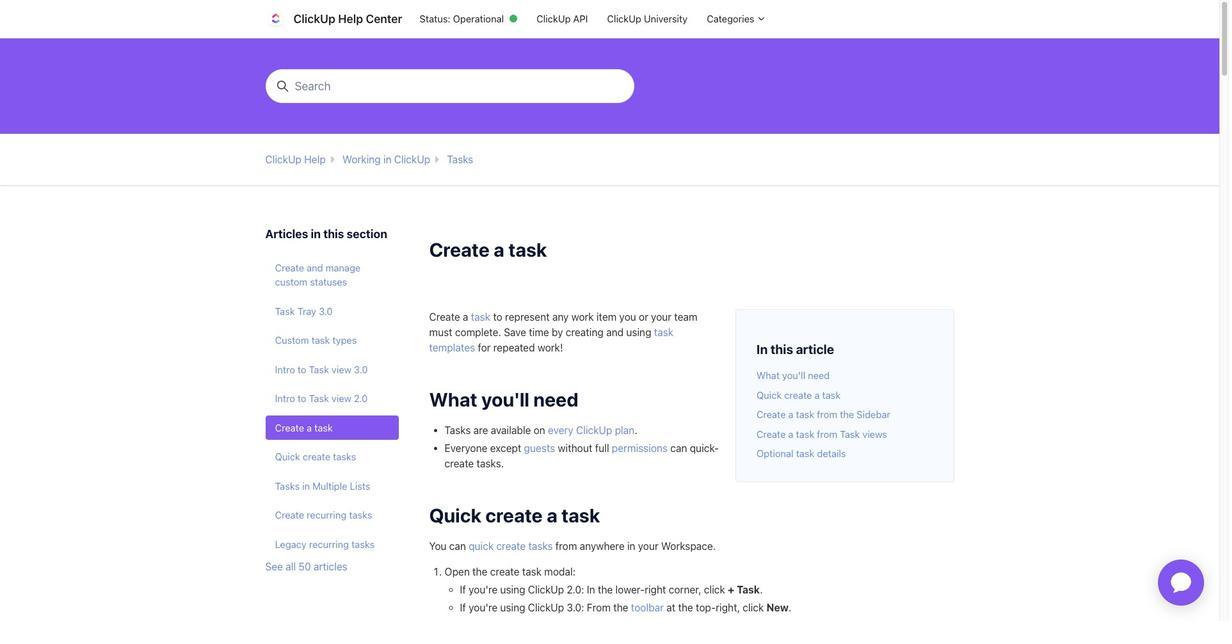 Task type: locate. For each thing, give the bounding box(es) containing it.
1 vertical spatial quick create a task
[[429, 504, 600, 526]]

1 horizontal spatial this
[[771, 342, 794, 356]]

click left +
[[704, 584, 726, 596]]

intro to task view 3.0
[[275, 364, 368, 375]]

articles
[[266, 228, 308, 241]]

working in clickup
[[343, 154, 431, 165]]

recurring up articles
[[309, 538, 349, 550]]

1 vertical spatial and
[[607, 326, 624, 338]]

you'll up quick create a task link
[[783, 370, 806, 381]]

operational
[[453, 13, 504, 25]]

1 horizontal spatial quick
[[429, 504, 482, 526]]

and inside the create and manage custom statuses
[[307, 262, 323, 273]]

0 vertical spatial if
[[460, 584, 466, 596]]

0 vertical spatial tasks
[[447, 154, 474, 165]]

in right articles
[[311, 228, 321, 241]]

without
[[558, 442, 593, 454]]

intro to task view 2.0 link
[[266, 387, 399, 411]]

tasks for create recurring tasks
[[349, 509, 372, 521]]

0 horizontal spatial quick create a task
[[429, 504, 600, 526]]

recurring
[[307, 509, 347, 521], [309, 538, 349, 550]]

from down create a task from the sidebar
[[817, 428, 838, 440]]

create
[[429, 238, 490, 261], [275, 262, 304, 273], [429, 311, 460, 323], [757, 409, 786, 420], [275, 422, 304, 433], [757, 428, 786, 440], [275, 509, 304, 521]]

section
[[347, 228, 387, 241]]

0 horizontal spatial need
[[534, 388, 579, 410]]

from for the
[[817, 409, 838, 420]]

you can quick create tasks from anywhere in your workspace.
[[429, 541, 716, 552]]

intro for intro to task view 3.0
[[275, 364, 295, 375]]

1 horizontal spatial quick create a task
[[757, 389, 841, 401]]

2 view from the top
[[332, 393, 352, 404]]

to for intro to task view 2.0
[[298, 393, 307, 404]]

full
[[595, 442, 610, 454]]

categories button
[[698, 7, 777, 31]]

tasks for legacy recurring tasks
[[352, 538, 375, 550]]

0 vertical spatial .
[[635, 425, 638, 436]]

this left section on the top left of the page
[[324, 228, 344, 241]]

create inside can quick- create tasks.
[[445, 458, 474, 469]]

in for articles
[[311, 228, 321, 241]]

2 vertical spatial tasks
[[275, 480, 300, 492]]

tasks for tasks
[[447, 154, 474, 165]]

you'll
[[783, 370, 806, 381], [482, 388, 530, 410]]

all
[[286, 561, 296, 572]]

and up 'statuses'
[[307, 262, 323, 273]]

available
[[491, 425, 531, 436]]

0 vertical spatial what
[[757, 370, 780, 381]]

0 vertical spatial click
[[704, 584, 726, 596]]

1 vertical spatial click
[[743, 602, 764, 614]]

2 vertical spatial using
[[501, 602, 526, 614]]

0 horizontal spatial 3.0
[[319, 305, 333, 317]]

your
[[651, 311, 672, 323], [638, 541, 659, 552]]

tasks down create recurring tasks link
[[352, 538, 375, 550]]

can right you
[[449, 541, 466, 552]]

1 vertical spatial view
[[332, 393, 352, 404]]

create
[[785, 389, 813, 401], [303, 451, 331, 462], [445, 458, 474, 469], [486, 504, 543, 526], [497, 541, 526, 552], [490, 566, 520, 578]]

1 horizontal spatial you'll
[[783, 370, 806, 381]]

1 vertical spatial recurring
[[309, 538, 349, 550]]

task inside open the create task modal: if you're using clickup 2.0: in the lower-right corner, click + task . if you're using clickup 3.0: from the toolbar at the top-right, click new .
[[522, 566, 542, 578]]

3.0
[[319, 305, 333, 317], [354, 364, 368, 375]]

1 vertical spatial can
[[449, 541, 466, 552]]

toolbar
[[631, 602, 664, 614]]

1 horizontal spatial need
[[808, 370, 830, 381]]

1 horizontal spatial help
[[338, 12, 363, 26]]

recurring up legacy recurring tasks
[[307, 509, 347, 521]]

1 vertical spatial help
[[304, 154, 326, 165]]

+
[[728, 584, 735, 596]]

1 vertical spatial need
[[534, 388, 579, 410]]

from up create a task from task views
[[817, 409, 838, 420]]

the left sidebar on the right of the page
[[840, 409, 855, 420]]

quick up you
[[429, 504, 482, 526]]

can left quick-
[[671, 442, 688, 454]]

1 vertical spatial in
[[587, 584, 596, 596]]

3.0:
[[567, 602, 585, 614]]

your left workspace.
[[638, 541, 659, 552]]

can
[[671, 442, 688, 454], [449, 541, 466, 552]]

tasks for tasks are available on every clickup plan .
[[445, 425, 471, 436]]

lists
[[350, 480, 371, 492]]

1 vertical spatial this
[[771, 342, 794, 356]]

task
[[509, 238, 547, 261], [471, 311, 491, 323], [654, 326, 674, 338], [312, 334, 330, 346], [823, 389, 841, 401], [796, 409, 815, 420], [315, 422, 333, 433], [796, 428, 815, 440], [797, 448, 815, 459], [562, 504, 600, 526], [522, 566, 542, 578]]

0 horizontal spatial you'll
[[482, 388, 530, 410]]

need down article
[[808, 370, 830, 381]]

0 vertical spatial you're
[[469, 584, 498, 596]]

1 horizontal spatial and
[[607, 326, 624, 338]]

tasks for quick create tasks
[[333, 451, 356, 462]]

0 vertical spatial create a task
[[429, 238, 547, 261]]

0 vertical spatial from
[[817, 409, 838, 420]]

what up quick create a task link
[[757, 370, 780, 381]]

everyone
[[445, 442, 488, 454]]

view down types
[[332, 364, 352, 375]]

quick create tasks
[[275, 451, 356, 462]]

to
[[493, 311, 503, 323], [298, 364, 307, 375], [298, 393, 307, 404]]

quick create a task
[[757, 389, 841, 401], [429, 504, 600, 526]]

this up what you'll need link
[[771, 342, 794, 356]]

quick create a task up quick create tasks link
[[429, 504, 600, 526]]

0 vertical spatial need
[[808, 370, 830, 381]]

tasks inside "link"
[[352, 538, 375, 550]]

what you'll need
[[757, 370, 830, 381], [429, 388, 579, 410]]

what up are
[[429, 388, 478, 410]]

1 vertical spatial using
[[501, 584, 526, 596]]

main content containing create a task
[[0, 38, 1220, 621]]

a
[[494, 238, 505, 261], [463, 311, 469, 323], [815, 389, 820, 401], [789, 409, 794, 420], [307, 422, 312, 433], [789, 428, 794, 440], [547, 504, 558, 526]]

1 you're from the top
[[469, 584, 498, 596]]

2 you're from the top
[[469, 602, 498, 614]]

create inside the create and manage custom statuses
[[275, 262, 304, 273]]

0 vertical spatial and
[[307, 262, 323, 273]]

None search field
[[260, 69, 640, 103]]

are
[[474, 425, 488, 436]]

create a task from the sidebar
[[757, 409, 891, 420]]

main content
[[0, 38, 1220, 621]]

2 horizontal spatial .
[[789, 602, 792, 614]]

what you'll need link
[[757, 370, 830, 381]]

create down everyone
[[445, 458, 474, 469]]

tasks down lists at bottom left
[[349, 509, 372, 521]]

clickup inside "link"
[[537, 13, 571, 25]]

0 vertical spatial view
[[332, 364, 352, 375]]

quick down what you'll need link
[[757, 389, 782, 401]]

using
[[627, 326, 652, 338], [501, 584, 526, 596], [501, 602, 526, 614]]

2 intro from the top
[[275, 393, 295, 404]]

2 vertical spatial quick
[[429, 504, 482, 526]]

0 vertical spatial help
[[338, 12, 363, 26]]

task up 'intro to task view 2.0'
[[309, 364, 329, 375]]

task
[[275, 305, 295, 317], [309, 364, 329, 375], [309, 393, 329, 404], [840, 428, 861, 440], [737, 584, 760, 596]]

task right +
[[737, 584, 760, 596]]

clickup help center link
[[266, 9, 410, 29]]

click left "new"
[[743, 602, 764, 614]]

1 horizontal spatial 3.0
[[354, 364, 368, 375]]

1 vertical spatial from
[[817, 428, 838, 440]]

1 horizontal spatial can
[[671, 442, 688, 454]]

to down intro to task view 3.0
[[298, 393, 307, 404]]

1 vertical spatial to
[[298, 364, 307, 375]]

to represent any work item you or your team must complete. save time by creating and using
[[429, 311, 698, 338]]

Search search field
[[266, 69, 634, 103]]

the right at
[[679, 602, 694, 614]]

view for 3.0
[[332, 364, 352, 375]]

create inside open the create task modal: if you're using clickup 2.0: in the lower-right corner, click + task . if you're using clickup 3.0: from the toolbar at the top-right, click new .
[[490, 566, 520, 578]]

0 horizontal spatial help
[[304, 154, 326, 165]]

create for the create and manage custom statuses link
[[275, 262, 304, 273]]

you're
[[469, 584, 498, 596], [469, 602, 498, 614]]

0 vertical spatial quick
[[757, 389, 782, 401]]

0 vertical spatial recurring
[[307, 509, 347, 521]]

2 vertical spatial create a task
[[275, 422, 333, 433]]

quick create a task down what you'll need link
[[757, 389, 841, 401]]

0 horizontal spatial quick
[[275, 451, 300, 462]]

to inside to represent any work item you or your team must complete. save time by creating and using
[[493, 311, 503, 323]]

1 intro from the top
[[275, 364, 295, 375]]

0 horizontal spatial .
[[635, 425, 638, 436]]

1 vertical spatial you're
[[469, 602, 498, 614]]

0 vertical spatial can
[[671, 442, 688, 454]]

can inside can quick- create tasks.
[[671, 442, 688, 454]]

1 vertical spatial what you'll need
[[429, 388, 579, 410]]

tasks down create a task link
[[333, 451, 356, 462]]

need up every
[[534, 388, 579, 410]]

. up the permissions
[[635, 425, 638, 436]]

to right task link
[[493, 311, 503, 323]]

quick
[[757, 389, 782, 401], [275, 451, 300, 462], [429, 504, 482, 526]]

1 vertical spatial intro
[[275, 393, 295, 404]]

corner,
[[669, 584, 702, 596]]

tasks
[[333, 451, 356, 462], [349, 509, 372, 521], [352, 538, 375, 550], [529, 541, 553, 552]]

quick for quick create tasks link
[[275, 451, 300, 462]]

. right +
[[760, 584, 763, 596]]

create a task from task views link
[[757, 428, 888, 440]]

2 if from the top
[[460, 602, 466, 614]]

right,
[[716, 602, 741, 614]]

0 vertical spatial intro
[[275, 364, 295, 375]]

0 vertical spatial 3.0
[[319, 305, 333, 317]]

1 vertical spatial your
[[638, 541, 659, 552]]

.
[[635, 425, 638, 436], [760, 584, 763, 596], [789, 602, 792, 614]]

create down quick create tasks link
[[490, 566, 520, 578]]

create right quick
[[497, 541, 526, 552]]

must
[[429, 326, 453, 338]]

in right 2.0:
[[587, 584, 596, 596]]

you'll up available
[[482, 388, 530, 410]]

1 vertical spatial if
[[460, 602, 466, 614]]

create for create a task link
[[275, 422, 304, 433]]

open
[[445, 566, 470, 578]]

task templates
[[429, 326, 674, 353]]

quick up tasks in multiple lists
[[275, 451, 300, 462]]

at
[[667, 602, 676, 614]]

2 horizontal spatial quick
[[757, 389, 782, 401]]

. right right, on the right of page
[[789, 602, 792, 614]]

view for 2.0
[[332, 393, 352, 404]]

click
[[704, 584, 726, 596], [743, 602, 764, 614]]

task tray 3.0 link
[[266, 299, 399, 323]]

0 vertical spatial using
[[627, 326, 652, 338]]

and down 'item'
[[607, 326, 624, 338]]

from up modal:
[[556, 541, 577, 552]]

this
[[324, 228, 344, 241], [771, 342, 794, 356]]

from for task
[[817, 428, 838, 440]]

1 vertical spatial quick
[[275, 451, 300, 462]]

1 horizontal spatial click
[[743, 602, 764, 614]]

using inside to represent any work item you or your team must complete. save time by creating and using
[[627, 326, 652, 338]]

from
[[587, 602, 611, 614]]

on
[[534, 425, 546, 436]]

what you'll need up quick create a task link
[[757, 370, 830, 381]]

1 view from the top
[[332, 364, 352, 375]]

help
[[338, 12, 363, 26], [304, 154, 326, 165]]

0 vertical spatial your
[[651, 311, 672, 323]]

to for intro to task view 3.0
[[298, 364, 307, 375]]

create for 'create a task from the sidebar' link
[[757, 409, 786, 420]]

in left multiple
[[302, 480, 310, 492]]

help for clickup help
[[304, 154, 326, 165]]

repeated
[[494, 342, 535, 353]]

0 horizontal spatial and
[[307, 262, 323, 273]]

recurring inside create recurring tasks link
[[307, 509, 347, 521]]

intro down custom at the left bottom of page
[[275, 364, 295, 375]]

3.0 right tray
[[319, 305, 333, 317]]

recurring for create
[[307, 509, 347, 521]]

details
[[818, 448, 846, 459]]

1 horizontal spatial .
[[760, 584, 763, 596]]

your right or
[[651, 311, 672, 323]]

3.0 up 2.0
[[354, 364, 368, 375]]

for
[[478, 342, 491, 353]]

clickup help link
[[266, 154, 326, 165]]

in for working
[[384, 154, 392, 165]]

0 horizontal spatial this
[[324, 228, 344, 241]]

the
[[840, 409, 855, 420], [473, 566, 488, 578], [598, 584, 613, 596], [614, 602, 629, 614], [679, 602, 694, 614]]

1 vertical spatial tasks
[[445, 425, 471, 436]]

1 horizontal spatial what you'll need
[[757, 370, 830, 381]]

help for clickup help center
[[338, 12, 363, 26]]

0 vertical spatial to
[[493, 311, 503, 323]]

in inside open the create task modal: if you're using clickup 2.0: in the lower-right corner, click + task . if you're using clickup 3.0: from the toolbar at the top-right, click new .
[[587, 584, 596, 596]]

help left 'center' on the left top of page
[[338, 12, 363, 26]]

legacy
[[275, 538, 307, 550]]

what you'll need up available
[[429, 388, 579, 410]]

2 vertical spatial .
[[789, 602, 792, 614]]

tasks for tasks in multiple lists
[[275, 480, 300, 492]]

1 vertical spatial what
[[429, 388, 478, 410]]

to down custom at the left bottom of page
[[298, 364, 307, 375]]

everyone except guests without full permissions
[[445, 442, 668, 454]]

recurring inside legacy recurring tasks "link"
[[309, 538, 349, 550]]

in right working
[[384, 154, 392, 165]]

intro down intro to task view 3.0
[[275, 393, 295, 404]]

intro for intro to task view 2.0
[[275, 393, 295, 404]]

help left working
[[304, 154, 326, 165]]

clickup
[[294, 12, 336, 26], [537, 13, 571, 25], [608, 13, 642, 25], [266, 154, 302, 165], [394, 154, 431, 165], [576, 425, 613, 436], [528, 584, 564, 596], [528, 602, 564, 614]]

creating
[[566, 326, 604, 338]]

and inside to represent any work item you or your team must complete. save time by creating and using
[[607, 326, 624, 338]]

2 vertical spatial to
[[298, 393, 307, 404]]

articles in this section
[[266, 228, 387, 241]]

view left 2.0
[[332, 393, 352, 404]]

tray
[[298, 305, 317, 317]]

1 horizontal spatial in
[[757, 342, 768, 356]]

tasks are available on every clickup plan .
[[445, 425, 638, 436]]

you
[[620, 311, 637, 323]]

0 horizontal spatial in
[[587, 584, 596, 596]]

optional task details
[[757, 448, 846, 459]]

1 vertical spatial 3.0
[[354, 364, 368, 375]]

application
[[1143, 544, 1220, 621]]

in up what you'll need link
[[757, 342, 768, 356]]

intro
[[275, 364, 295, 375], [275, 393, 295, 404]]



Task type: describe. For each thing, give the bounding box(es) containing it.
custom
[[275, 334, 309, 346]]

2 vertical spatial from
[[556, 541, 577, 552]]

api
[[574, 13, 588, 25]]

types
[[333, 334, 357, 346]]

0 vertical spatial what you'll need
[[757, 370, 830, 381]]

create recurring tasks link
[[266, 503, 399, 527]]

see all 50 articles
[[266, 561, 348, 572]]

center
[[366, 12, 403, 26]]

your inside to represent any work item you or your team must complete. save time by creating and using
[[651, 311, 672, 323]]

every clickup plan link
[[548, 425, 635, 436]]

create for create a task from task views link
[[757, 428, 786, 440]]

0 vertical spatial this
[[324, 228, 344, 241]]

every
[[548, 425, 574, 436]]

clickup help
[[266, 154, 326, 165]]

1 horizontal spatial what
[[757, 370, 780, 381]]

status:
[[420, 13, 451, 25]]

in right the anywhere
[[628, 541, 636, 552]]

0 horizontal spatial click
[[704, 584, 726, 596]]

recurring for legacy
[[309, 538, 349, 550]]

work
[[572, 311, 594, 323]]

views
[[863, 428, 888, 440]]

see
[[266, 561, 283, 572]]

task inside open the create task modal: if you're using clickup 2.0: in the lower-right corner, click + task . if you're using clickup 3.0: from the toolbar at the top-right, click new .
[[737, 584, 760, 596]]

templates
[[429, 342, 475, 353]]

clickup university link
[[598, 7, 698, 31]]

0 vertical spatial quick create a task
[[757, 389, 841, 401]]

time
[[529, 326, 549, 338]]

tasks up modal:
[[529, 541, 553, 552]]

1 vertical spatial .
[[760, 584, 763, 596]]

task left views
[[840, 428, 861, 440]]

the right open
[[473, 566, 488, 578]]

0 horizontal spatial what
[[429, 388, 478, 410]]

1 vertical spatial create a task
[[429, 311, 491, 323]]

quick for quick create a task link
[[757, 389, 782, 401]]

task down intro to task view 3.0
[[309, 393, 329, 404]]

permissions
[[612, 442, 668, 454]]

can quick- create tasks.
[[445, 442, 719, 469]]

you
[[429, 541, 447, 552]]

intro to task view 2.0
[[275, 393, 368, 404]]

manage
[[326, 262, 361, 273]]

or
[[639, 311, 649, 323]]

1 if from the top
[[460, 584, 466, 596]]

workspace.
[[662, 541, 716, 552]]

custom
[[275, 276, 308, 288]]

create and manage custom statuses
[[275, 262, 361, 288]]

the down lower-
[[614, 602, 629, 614]]

the up from
[[598, 584, 613, 596]]

0 horizontal spatial what you'll need
[[429, 388, 579, 410]]

status: operational
[[420, 13, 504, 25]]

in for tasks
[[302, 480, 310, 492]]

permissions link
[[612, 442, 668, 454]]

team
[[675, 311, 698, 323]]

1 vertical spatial you'll
[[482, 388, 530, 410]]

except
[[490, 442, 522, 454]]

work!
[[538, 342, 563, 353]]

create a task link
[[266, 416, 399, 440]]

0 vertical spatial you'll
[[783, 370, 806, 381]]

see all 50 articles link
[[266, 561, 348, 572]]

lower-
[[616, 584, 645, 596]]

modal:
[[545, 566, 576, 578]]

create up tasks in multiple lists
[[303, 451, 331, 462]]

tasks in multiple lists
[[275, 480, 371, 492]]

articles
[[314, 561, 348, 572]]

by
[[552, 326, 563, 338]]

plan
[[615, 425, 635, 436]]

2.0:
[[567, 584, 585, 596]]

create a task from task views
[[757, 428, 888, 440]]

task left tray
[[275, 305, 295, 317]]

clickup help help center home page image
[[266, 9, 286, 29]]

task inside the task templates
[[654, 326, 674, 338]]

clickup university
[[608, 13, 688, 25]]

create and manage custom statuses link
[[266, 256, 399, 294]]

quick
[[469, 541, 494, 552]]

working in clickup link
[[343, 154, 431, 165]]

right
[[645, 584, 667, 596]]

custom task types link
[[266, 328, 399, 352]]

in this article
[[757, 342, 835, 356]]

task link
[[471, 311, 491, 323]]

university
[[644, 13, 688, 25]]

top-
[[696, 602, 716, 614]]

0 vertical spatial in
[[757, 342, 768, 356]]

create recurring tasks
[[275, 509, 372, 521]]

create for create recurring tasks link
[[275, 509, 304, 521]]

categories
[[707, 13, 757, 25]]

create a task inside create a task link
[[275, 422, 333, 433]]

clickup api
[[537, 13, 588, 25]]

clickup api link
[[527, 7, 598, 31]]

tasks.
[[477, 458, 504, 469]]

statuses
[[310, 276, 347, 288]]

quick create a task link
[[757, 389, 841, 401]]

guests
[[524, 442, 555, 454]]

create up quick create tasks link
[[486, 504, 543, 526]]

new
[[767, 602, 789, 614]]

sidebar
[[857, 409, 891, 420]]

optional task details link
[[757, 448, 846, 459]]

create down what you'll need link
[[785, 389, 813, 401]]

task templates link
[[429, 326, 674, 353]]

represent
[[505, 311, 550, 323]]

tasks link
[[447, 154, 474, 165]]

clickup help center
[[294, 12, 403, 26]]

intro to task view 3.0 link
[[266, 357, 399, 381]]

0 horizontal spatial can
[[449, 541, 466, 552]]

50
[[299, 561, 311, 572]]

task tray 3.0
[[275, 305, 333, 317]]

any
[[553, 311, 569, 323]]

create a task from the sidebar link
[[757, 409, 891, 420]]

quick-
[[690, 442, 719, 454]]

guests link
[[524, 442, 555, 454]]

complete.
[[455, 326, 501, 338]]



Task type: vqa. For each thing, say whether or not it's contained in the screenshot.
Create associated with Create recurring tasks Link
yes



